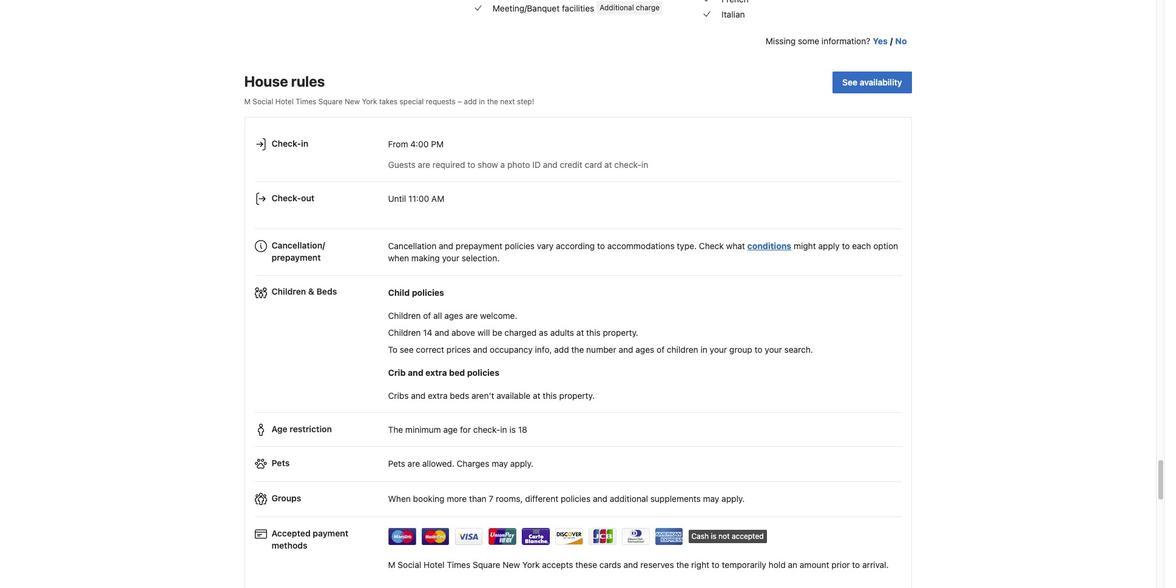 Task type: describe. For each thing, give the bounding box(es) containing it.
0 vertical spatial this
[[586, 328, 601, 338]]

see
[[842, 77, 857, 87]]

bed
[[449, 368, 465, 378]]

credit
[[560, 160, 582, 170]]

beds
[[316, 287, 337, 297]]

crib
[[388, 368, 406, 378]]

id
[[532, 160, 541, 170]]

1 vertical spatial this
[[543, 391, 557, 401]]

charged
[[504, 328, 537, 338]]

crib and extra bed policies
[[388, 368, 499, 378]]

takes
[[379, 97, 398, 106]]

diners club image
[[622, 529, 650, 546]]

from 4:00 pm
[[388, 139, 444, 149]]

check-out
[[272, 193, 314, 203]]

/
[[890, 36, 893, 46]]

different
[[525, 494, 558, 504]]

apply
[[818, 241, 840, 251]]

14
[[423, 328, 432, 338]]

for
[[460, 425, 471, 435]]

beds
[[450, 391, 469, 401]]

in up out
[[301, 138, 308, 149]]

and down will
[[473, 345, 487, 355]]

when booking more than 7 rooms, different policies and additional supplements may apply.
[[388, 494, 745, 504]]

children of all ages are welcome.
[[388, 311, 517, 321]]

minimum
[[405, 425, 441, 435]]

to right the group
[[755, 345, 762, 355]]

m social hotel times square new york accepts these cards and reserves the right to temporarily hold an amount prior to arrival.
[[388, 560, 889, 570]]

cribs and extra beds aren't available at this property.
[[388, 391, 595, 401]]

guests are required to show a photo id and credit card at check-in
[[388, 160, 648, 170]]

1 vertical spatial add
[[554, 345, 569, 355]]

m social hotel times square new york takes special requests – add in the next step!
[[244, 97, 534, 106]]

be
[[492, 328, 502, 338]]

and right the cribs
[[411, 391, 426, 401]]

in right the card
[[641, 160, 648, 170]]

0 horizontal spatial ages
[[444, 311, 463, 321]]

available
[[496, 391, 530, 401]]

carte blanche image
[[522, 529, 549, 546]]

methods
[[272, 540, 307, 551]]

not
[[718, 532, 730, 541]]

check- for in
[[272, 138, 301, 149]]

card
[[585, 160, 602, 170]]

temporarily
[[722, 560, 766, 570]]

what
[[726, 241, 745, 251]]

next
[[500, 97, 515, 106]]

pets are allowed. charges may apply.
[[388, 459, 533, 469]]

info,
[[535, 345, 552, 355]]

charge
[[636, 3, 660, 12]]

m for m social hotel times square new york accepts these cards and reserves the right to temporarily hold an amount prior to arrival.
[[388, 560, 395, 570]]

missing
[[766, 36, 796, 46]]

policies up aren't
[[467, 368, 499, 378]]

times for m social hotel times square new york accepts these cards and reserves the right to temporarily hold an amount prior to arrival.
[[447, 560, 470, 570]]

cancellation/ prepayment
[[272, 240, 325, 263]]

check
[[699, 241, 724, 251]]

from
[[388, 139, 408, 149]]

the
[[388, 425, 403, 435]]

to
[[388, 345, 397, 355]]

cribs
[[388, 391, 409, 401]]

accommodations
[[607, 241, 675, 251]]

cancellation
[[388, 241, 436, 251]]

welcome.
[[480, 311, 517, 321]]

children for children 14 and above will be charged as adults at this property.
[[388, 328, 421, 338]]

photo
[[507, 160, 530, 170]]

additional
[[610, 494, 648, 504]]

york for accepts
[[522, 560, 540, 570]]

cancellation/
[[272, 240, 325, 250]]

guests
[[388, 160, 416, 170]]

children for children & beds
[[272, 287, 306, 297]]

restriction
[[290, 424, 332, 434]]

selection.
[[462, 253, 500, 264]]

–
[[458, 97, 462, 106]]

no button
[[895, 35, 907, 47]]

your inside might apply to each option when making your selection.
[[442, 253, 459, 264]]

pets for pets
[[272, 458, 290, 468]]

new for takes
[[345, 97, 360, 106]]

prior
[[832, 560, 850, 570]]

supplements
[[650, 494, 701, 504]]

policies right different
[[561, 494, 591, 504]]

7
[[489, 494, 493, 504]]

all
[[433, 311, 442, 321]]

search.
[[784, 345, 813, 355]]

making
[[411, 253, 440, 264]]

accepted
[[732, 532, 764, 541]]

social for m social hotel times square new york accepts these cards and reserves the right to temporarily hold an amount prior to arrival.
[[398, 560, 421, 570]]

extra for beds
[[428, 391, 448, 401]]

cash is not accepted
[[691, 532, 764, 541]]

allowed.
[[422, 459, 454, 469]]

an
[[788, 560, 797, 570]]

number
[[586, 345, 616, 355]]

house rules
[[244, 73, 325, 90]]

policies up all
[[412, 288, 444, 298]]

2 horizontal spatial your
[[765, 345, 782, 355]]

2 horizontal spatial at
[[604, 160, 612, 170]]

to right 'according'
[[597, 241, 605, 251]]

missing some information? yes / no
[[766, 36, 907, 46]]

conditions link
[[747, 241, 791, 251]]

check- for out
[[272, 193, 301, 203]]

to right prior
[[852, 560, 860, 570]]

adults
[[550, 328, 574, 338]]

required
[[432, 160, 465, 170]]

hold
[[769, 560, 786, 570]]

when
[[388, 253, 409, 264]]

and right 'id'
[[543, 160, 558, 170]]

step!
[[517, 97, 534, 106]]

social for m social hotel times square new york takes special requests – add in the next step!
[[253, 97, 273, 106]]

m for m social hotel times square new york takes special requests – add in the next step!
[[244, 97, 251, 106]]

rules
[[291, 73, 325, 90]]

unionpay credit card image
[[488, 529, 516, 546]]

in left 18
[[500, 425, 507, 435]]



Task type: vqa. For each thing, say whether or not it's contained in the screenshot.
the bottom the
yes



Task type: locate. For each thing, give the bounding box(es) containing it.
of left all
[[423, 311, 431, 321]]

age restriction
[[272, 424, 332, 434]]

2 check- from the top
[[272, 193, 301, 203]]

to inside might apply to each option when making your selection.
[[842, 241, 850, 251]]

1 vertical spatial of
[[657, 345, 665, 355]]

cancellation and prepayment policies vary according to accommodations type. check what conditions
[[388, 241, 791, 251]]

are for required
[[418, 160, 430, 170]]

0 vertical spatial children
[[272, 287, 306, 297]]

0 vertical spatial prepayment
[[456, 241, 502, 251]]

1 horizontal spatial new
[[503, 560, 520, 570]]

0 horizontal spatial is
[[509, 425, 516, 435]]

out
[[301, 193, 314, 203]]

add right –
[[464, 97, 477, 106]]

see availability button
[[833, 72, 912, 93]]

and right cards
[[624, 560, 638, 570]]

check- right for
[[473, 425, 500, 435]]

apply.
[[510, 459, 533, 469], [722, 494, 745, 504]]

0 horizontal spatial property.
[[559, 391, 595, 401]]

american express image
[[655, 529, 683, 546]]

jcb image
[[588, 529, 616, 546]]

times down visa icon
[[447, 560, 470, 570]]

2 vertical spatial are
[[408, 459, 420, 469]]

your right making on the top left
[[442, 253, 459, 264]]

0 horizontal spatial at
[[533, 391, 540, 401]]

1 horizontal spatial of
[[657, 345, 665, 355]]

check- up check-out
[[272, 138, 301, 149]]

1 horizontal spatial apply.
[[722, 494, 745, 504]]

visa image
[[455, 529, 483, 546]]

1 vertical spatial the
[[571, 345, 584, 355]]

1 horizontal spatial is
[[711, 532, 716, 541]]

0 vertical spatial check-
[[272, 138, 301, 149]]

social down house
[[253, 97, 273, 106]]

information?
[[822, 36, 870, 46]]

0 vertical spatial apply.
[[510, 459, 533, 469]]

the down adults
[[571, 345, 584, 355]]

type.
[[677, 241, 697, 251]]

is left 18
[[509, 425, 516, 435]]

discover image
[[555, 529, 583, 546]]

m down maestro icon on the bottom of the page
[[388, 560, 395, 570]]

this up to see correct prices and occupancy info, add the number and ages of children in your group to your search.
[[586, 328, 601, 338]]

1 vertical spatial at
[[576, 328, 584, 338]]

1 horizontal spatial your
[[710, 345, 727, 355]]

requests
[[426, 97, 456, 106]]

as
[[539, 328, 548, 338]]

property. up number
[[603, 328, 638, 338]]

option
[[873, 241, 898, 251]]

square for takes
[[318, 97, 343, 106]]

aren't
[[472, 391, 494, 401]]

property. down to see correct prices and occupancy info, add the number and ages of children in your group to your search.
[[559, 391, 595, 401]]

apply. up cash is not accepted
[[722, 494, 745, 504]]

0 horizontal spatial hotel
[[275, 97, 294, 106]]

0 horizontal spatial york
[[362, 97, 377, 106]]

1 vertical spatial may
[[703, 494, 719, 504]]

and right crib
[[408, 368, 423, 378]]

0 horizontal spatial this
[[543, 391, 557, 401]]

at right the card
[[604, 160, 612, 170]]

1 vertical spatial apply.
[[722, 494, 745, 504]]

0 vertical spatial may
[[492, 459, 508, 469]]

1 horizontal spatial add
[[554, 345, 569, 355]]

might
[[794, 241, 816, 251]]

see
[[400, 345, 414, 355]]

square
[[318, 97, 343, 106], [473, 560, 500, 570]]

policies left vary
[[505, 241, 535, 251]]

1 horizontal spatial this
[[586, 328, 601, 338]]

0 vertical spatial york
[[362, 97, 377, 106]]

accepts
[[542, 560, 573, 570]]

hotel
[[275, 97, 294, 106], [424, 560, 444, 570]]

each
[[852, 241, 871, 251]]

york left the accepts
[[522, 560, 540, 570]]

right
[[691, 560, 709, 570]]

extra for bed
[[425, 368, 447, 378]]

some
[[798, 36, 819, 46]]

may
[[492, 459, 508, 469], [703, 494, 719, 504]]

children
[[667, 345, 698, 355]]

york left takes
[[362, 97, 377, 106]]

0 horizontal spatial check-
[[473, 425, 500, 435]]

0 vertical spatial at
[[604, 160, 612, 170]]

check-
[[272, 138, 301, 149], [272, 193, 301, 203]]

italian
[[722, 9, 745, 19]]

1 horizontal spatial prepayment
[[456, 241, 502, 251]]

is left not
[[711, 532, 716, 541]]

0 vertical spatial square
[[318, 97, 343, 106]]

1 vertical spatial york
[[522, 560, 540, 570]]

1 vertical spatial check-
[[272, 193, 301, 203]]

facilities
[[562, 3, 594, 13]]

and left additional
[[593, 494, 607, 504]]

square down rules at left
[[318, 97, 343, 106]]

0 vertical spatial check-
[[614, 160, 641, 170]]

reserves
[[640, 560, 674, 570]]

extra left bed at the bottom of the page
[[425, 368, 447, 378]]

1 horizontal spatial hotel
[[424, 560, 444, 570]]

1 vertical spatial are
[[465, 311, 478, 321]]

0 vertical spatial of
[[423, 311, 431, 321]]

hotel down mastercard image
[[424, 560, 444, 570]]

0 horizontal spatial add
[[464, 97, 477, 106]]

0 horizontal spatial of
[[423, 311, 431, 321]]

1 vertical spatial hotel
[[424, 560, 444, 570]]

0 vertical spatial hotel
[[275, 97, 294, 106]]

charges
[[457, 459, 489, 469]]

square for accepts
[[473, 560, 500, 570]]

square down unionpay credit card image
[[473, 560, 500, 570]]

your left the group
[[710, 345, 727, 355]]

2 vertical spatial children
[[388, 328, 421, 338]]

prepayment up selection.
[[456, 241, 502, 251]]

special
[[400, 97, 424, 106]]

1 vertical spatial extra
[[428, 391, 448, 401]]

and up making on the top left
[[439, 241, 453, 251]]

pets down the age
[[272, 458, 290, 468]]

new down unionpay credit card image
[[503, 560, 520, 570]]

hotel down house rules
[[275, 97, 294, 106]]

hotel for m social hotel times square new york takes special requests – add in the next step!
[[275, 97, 294, 106]]

0 horizontal spatial prepayment
[[272, 252, 321, 263]]

in
[[479, 97, 485, 106], [301, 138, 308, 149], [641, 160, 648, 170], [701, 345, 707, 355], [500, 425, 507, 435]]

1 vertical spatial prepayment
[[272, 252, 321, 263]]

until 11:00 am
[[388, 194, 444, 204]]

ages left "children"
[[636, 345, 654, 355]]

1 vertical spatial times
[[447, 560, 470, 570]]

and right number
[[619, 345, 633, 355]]

pets down the
[[388, 459, 405, 469]]

1 horizontal spatial m
[[388, 560, 395, 570]]

this right available
[[543, 391, 557, 401]]

additional
[[600, 3, 634, 12]]

cards
[[599, 560, 621, 570]]

0 horizontal spatial apply.
[[510, 459, 533, 469]]

1 horizontal spatial the
[[571, 345, 584, 355]]

2 vertical spatial at
[[533, 391, 540, 401]]

prices
[[447, 345, 471, 355]]

to right the right
[[712, 560, 720, 570]]

availability
[[860, 77, 902, 87]]

arrival.
[[862, 560, 889, 570]]

0 vertical spatial social
[[253, 97, 273, 106]]

1 vertical spatial m
[[388, 560, 395, 570]]

m
[[244, 97, 251, 106], [388, 560, 395, 570]]

1 vertical spatial social
[[398, 560, 421, 570]]

at right adults
[[576, 328, 584, 338]]

0 horizontal spatial times
[[296, 97, 316, 106]]

payment
[[313, 528, 348, 539]]

m down house
[[244, 97, 251, 106]]

in right –
[[479, 97, 485, 106]]

check-
[[614, 160, 641, 170], [473, 425, 500, 435]]

see availability
[[842, 77, 902, 87]]

mastercard image
[[421, 529, 449, 546]]

1 vertical spatial children
[[388, 311, 421, 321]]

1 horizontal spatial at
[[576, 328, 584, 338]]

0 vertical spatial is
[[509, 425, 516, 435]]

1 vertical spatial is
[[711, 532, 716, 541]]

1 vertical spatial ages
[[636, 345, 654, 355]]

&
[[308, 287, 314, 297]]

1 horizontal spatial pets
[[388, 459, 405, 469]]

1 horizontal spatial york
[[522, 560, 540, 570]]

0 horizontal spatial the
[[487, 97, 498, 106]]

extra left beds
[[428, 391, 448, 401]]

child
[[388, 288, 410, 298]]

more
[[447, 494, 467, 504]]

new for accepts
[[503, 560, 520, 570]]

according
[[556, 241, 595, 251]]

0 horizontal spatial square
[[318, 97, 343, 106]]

is inside accepted payment methods and conditions element
[[711, 532, 716, 541]]

at right available
[[533, 391, 540, 401]]

add
[[464, 97, 477, 106], [554, 345, 569, 355]]

1 vertical spatial new
[[503, 560, 520, 570]]

times for m social hotel times square new york takes special requests – add in the next step!
[[296, 97, 316, 106]]

may right supplements
[[703, 494, 719, 504]]

extra
[[425, 368, 447, 378], [428, 391, 448, 401]]

1 horizontal spatial ages
[[636, 345, 654, 355]]

and right the 14
[[435, 328, 449, 338]]

children up see
[[388, 328, 421, 338]]

booking
[[413, 494, 444, 504]]

4:00 pm
[[410, 139, 444, 149]]

accepted payment methods
[[272, 528, 348, 551]]

children for children of all ages are welcome.
[[388, 311, 421, 321]]

children left &
[[272, 287, 306, 297]]

0 horizontal spatial social
[[253, 97, 273, 106]]

age
[[272, 424, 287, 434]]

1 horizontal spatial social
[[398, 560, 421, 570]]

of
[[423, 311, 431, 321], [657, 345, 665, 355]]

yes
[[873, 36, 888, 46]]

your left search. on the bottom right of page
[[765, 345, 782, 355]]

vary
[[537, 241, 554, 251]]

children & beds
[[272, 287, 337, 297]]

are for allowed.
[[408, 459, 420, 469]]

than
[[469, 494, 486, 504]]

1 check- from the top
[[272, 138, 301, 149]]

to
[[467, 160, 475, 170], [597, 241, 605, 251], [842, 241, 850, 251], [755, 345, 762, 355], [712, 560, 720, 570], [852, 560, 860, 570]]

0 vertical spatial extra
[[425, 368, 447, 378]]

are down 4:00 pm
[[418, 160, 430, 170]]

group
[[729, 345, 752, 355]]

0 horizontal spatial m
[[244, 97, 251, 106]]

the
[[487, 97, 498, 106], [571, 345, 584, 355], [676, 560, 689, 570]]

1 horizontal spatial property.
[[603, 328, 638, 338]]

are up above
[[465, 311, 478, 321]]

times down rules at left
[[296, 97, 316, 106]]

0 vertical spatial new
[[345, 97, 360, 106]]

york for takes
[[362, 97, 377, 106]]

2 vertical spatial the
[[676, 560, 689, 570]]

conditions
[[747, 241, 791, 251]]

when
[[388, 494, 411, 504]]

the left the right
[[676, 560, 689, 570]]

the left next
[[487, 97, 498, 106]]

1 vertical spatial square
[[473, 560, 500, 570]]

prepayment down cancellation/
[[272, 252, 321, 263]]

0 vertical spatial times
[[296, 97, 316, 106]]

the minimum age for check-in is 18
[[388, 425, 527, 435]]

prepayment inside cancellation/ prepayment
[[272, 252, 321, 263]]

0 horizontal spatial your
[[442, 253, 459, 264]]

check- right the card
[[614, 160, 641, 170]]

social down maestro icon on the bottom of the page
[[398, 560, 421, 570]]

this
[[586, 328, 601, 338], [543, 391, 557, 401]]

1 vertical spatial property.
[[559, 391, 595, 401]]

1 horizontal spatial may
[[703, 494, 719, 504]]

2 horizontal spatial the
[[676, 560, 689, 570]]

0 vertical spatial are
[[418, 160, 430, 170]]

0 horizontal spatial pets
[[272, 458, 290, 468]]

meeting/banquet
[[493, 3, 560, 13]]

rooms,
[[496, 494, 523, 504]]

is
[[509, 425, 516, 435], [711, 532, 716, 541]]

0 vertical spatial the
[[487, 97, 498, 106]]

1 horizontal spatial check-
[[614, 160, 641, 170]]

to left show
[[467, 160, 475, 170]]

accepted
[[272, 528, 311, 539]]

until
[[388, 194, 406, 204]]

1 vertical spatial check-
[[473, 425, 500, 435]]

children down child
[[388, 311, 421, 321]]

may right charges
[[492, 459, 508, 469]]

check- up cancellation/
[[272, 193, 301, 203]]

pets for pets are allowed. charges may apply.
[[388, 459, 405, 469]]

york
[[362, 97, 377, 106], [522, 560, 540, 570]]

apply. down 18
[[510, 459, 533, 469]]

ages right all
[[444, 311, 463, 321]]

in right "children"
[[701, 345, 707, 355]]

times
[[296, 97, 316, 106], [447, 560, 470, 570]]

to left each in the right of the page
[[842, 241, 850, 251]]

accepted payment methods and conditions element
[[255, 523, 901, 550]]

of left "children"
[[657, 345, 665, 355]]

1 horizontal spatial square
[[473, 560, 500, 570]]

are left the allowed.
[[408, 459, 420, 469]]

1 horizontal spatial times
[[447, 560, 470, 570]]

0 vertical spatial add
[[464, 97, 477, 106]]

0 vertical spatial m
[[244, 97, 251, 106]]

check-in
[[272, 138, 308, 149]]

0 horizontal spatial new
[[345, 97, 360, 106]]

maestro image
[[388, 529, 416, 546]]

add down adults
[[554, 345, 569, 355]]

0 vertical spatial property.
[[603, 328, 638, 338]]

hotel for m social hotel times square new york accepts these cards and reserves the right to temporarily hold an amount prior to arrival.
[[424, 560, 444, 570]]

show
[[478, 160, 498, 170]]

new left takes
[[345, 97, 360, 106]]

0 vertical spatial ages
[[444, 311, 463, 321]]

0 horizontal spatial may
[[492, 459, 508, 469]]



